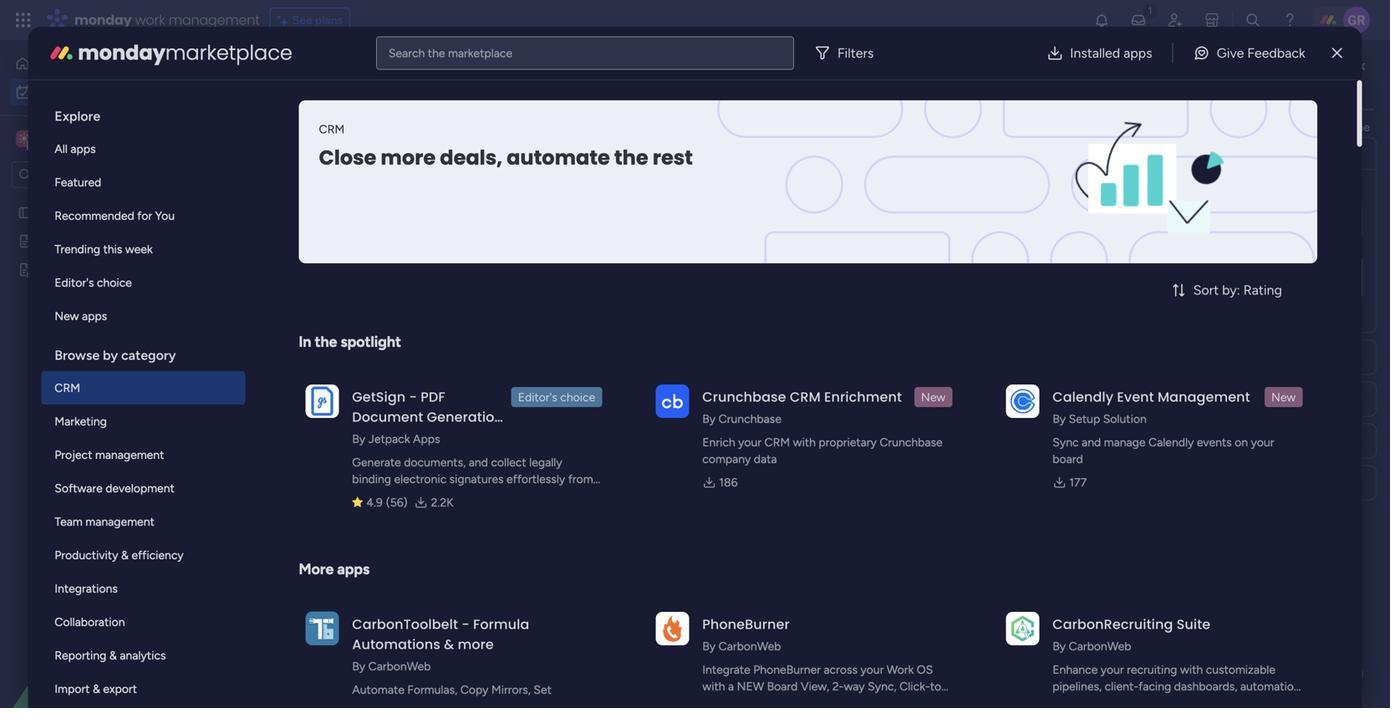 Task type: locate. For each thing, give the bounding box(es) containing it.
greg robinson image left greg
[[1098, 265, 1123, 290]]

marketplace
[[166, 39, 293, 67], [448, 46, 513, 60]]

0 inside this week / 0 items
[[371, 421, 378, 436]]

apps for more apps
[[337, 560, 370, 578]]

installed
[[1071, 45, 1121, 61]]

1 horizontal spatial customize
[[1094, 85, 1165, 104]]

option
[[0, 198, 213, 201]]

crunchbase up enrich
[[719, 412, 782, 426]]

later
[[282, 598, 319, 619]]

for
[[137, 209, 152, 223]]

like
[[1318, 120, 1335, 134]]

next week / 1 item
[[282, 477, 405, 498]]

item
[[281, 138, 304, 153], [382, 482, 405, 496]]

week for next
[[319, 477, 358, 498]]

the left 'rest'
[[614, 144, 648, 172]]

work up columns
[[1191, 85, 1225, 104]]

doc
[[67, 234, 88, 248], [67, 263, 88, 277]]

new item
[[272, 331, 323, 345]]

0 vertical spatial editor's
[[55, 276, 94, 290]]

management up monday marketplace
[[169, 10, 260, 29]]

2 vertical spatial with
[[703, 679, 726, 694]]

& left efficiency at the left bottom
[[121, 548, 129, 562]]

work
[[292, 63, 359, 100], [1191, 85, 1225, 104], [887, 663, 914, 677]]

with for customizable
[[1181, 663, 1204, 677]]

calendly left events
[[1149, 435, 1195, 450]]

none text field inside main content
[[1084, 207, 1363, 237]]

apps for new apps
[[82, 309, 107, 323]]

items
[[564, 138, 593, 153], [1123, 185, 1152, 199], [381, 421, 410, 436], [345, 602, 374, 616], [420, 662, 449, 677]]

pdf
[[421, 388, 445, 406]]

0 horizontal spatial item
[[281, 138, 304, 153]]

import & export option
[[41, 672, 245, 706]]

0 vertical spatial with
[[793, 435, 816, 450]]

a down integrate
[[728, 679, 734, 694]]

1 horizontal spatial editor's
[[518, 390, 558, 404]]

generation
[[427, 408, 503, 427]]

management inside 'team management' option
[[86, 515, 155, 529]]

new apps option
[[41, 299, 245, 333]]

by
[[703, 412, 716, 426], [1053, 412, 1066, 426], [352, 432, 366, 446], [703, 639, 716, 654], [1053, 639, 1066, 654], [352, 659, 366, 674]]

the
[[428, 46, 445, 60], [1117, 120, 1134, 134], [614, 144, 648, 172], [315, 333, 337, 351]]

1 image
[[1143, 1, 1158, 20]]

the for spotlight
[[315, 333, 337, 351]]

/ right dates
[[366, 206, 374, 227]]

calendly up setup
[[1053, 388, 1114, 406]]

- left pdf at the bottom left of page
[[409, 388, 417, 406]]

1 vertical spatial choice
[[561, 390, 596, 404]]

carbonweb inside carbonrecruiting suite by carbonweb
[[1069, 639, 1132, 654]]

customize for customize
[[626, 138, 683, 153]]

my up boards,
[[1168, 85, 1188, 104]]

2 horizontal spatial carbonweb
[[1069, 639, 1132, 654]]

recommended
[[55, 209, 134, 223]]

1 vertical spatial editor's choice
[[518, 390, 596, 404]]

by:
[[1223, 282, 1241, 298]]

reporting & analytics option
[[41, 639, 245, 672]]

apps inside 'button'
[[1124, 45, 1153, 61]]

list box containing project management
[[0, 195, 213, 510]]

work inside integrate phoneburner across your work os with a new board view, 2-way sync, click-to- dial, and custom automations.
[[887, 663, 914, 677]]

2 horizontal spatial with
[[1181, 663, 1204, 677]]

carbonweb up integrate
[[719, 639, 781, 654]]

items right done
[[564, 138, 593, 153]]

new inside option
[[55, 309, 79, 323]]

week inside option
[[125, 242, 153, 256]]

apps inside option
[[82, 309, 107, 323]]

0 vertical spatial editor's choice
[[55, 276, 132, 290]]

2 vertical spatial column
[[1124, 476, 1165, 490]]

0 horizontal spatial editor's
[[55, 276, 94, 290]]

0 horizontal spatial date
[[1084, 434, 1109, 448]]

private board image
[[18, 262, 33, 278]]

efficiency
[[132, 548, 184, 562]]

monday marketplace image
[[1204, 12, 1221, 28]]

items left apps
[[381, 421, 410, 436]]

from
[[568, 472, 593, 486]]

dapulse x slim image
[[1333, 43, 1343, 63]]

carbonweb inside carbontoolbelt - formula automations & more by carbonweb
[[368, 659, 431, 674]]

& up formulas,
[[444, 635, 454, 654]]

to
[[1338, 120, 1349, 134]]

main workspace
[[38, 131, 137, 147]]

date column
[[1084, 434, 1152, 448]]

by up enhance
[[1053, 639, 1066, 654]]

1 horizontal spatial management
[[1158, 388, 1251, 406]]

past
[[282, 206, 315, 227]]

new inside "button"
[[253, 138, 278, 153]]

0 horizontal spatial -
[[409, 388, 417, 406]]

1 vertical spatial doc
[[67, 263, 88, 277]]

1 vertical spatial more
[[458, 635, 494, 654]]

list
[[1343, 75, 1358, 89]]

app logo image
[[305, 384, 339, 418], [656, 384, 689, 418], [1006, 384, 1040, 418], [305, 612, 339, 645], [656, 612, 689, 645], [1006, 612, 1040, 645]]

plans
[[315, 13, 343, 27]]

0 left esign
[[371, 421, 378, 436]]

collection
[[425, 428, 493, 447]]

1 vertical spatial management
[[95, 448, 164, 462]]

by inside carbontoolbelt - formula automations & more by carbonweb
[[352, 659, 366, 674]]

monday for monday marketplace
[[78, 39, 166, 67]]

date down 'by setup solution' on the right bottom of page
[[1084, 434, 1109, 448]]

more apps
[[299, 560, 370, 578]]

1 horizontal spatial editor's choice
[[518, 390, 596, 404]]

1 vertical spatial on
[[1235, 435, 1249, 450]]

carbontoolbelt
[[352, 615, 458, 634]]

1 horizontal spatial work
[[887, 663, 914, 677]]

phoneburner up integrate
[[703, 615, 790, 634]]

and
[[1226, 120, 1245, 134], [352, 428, 379, 447], [1082, 435, 1102, 450], [469, 455, 488, 470], [726, 696, 746, 708]]

1 horizontal spatial carbonweb
[[719, 639, 781, 654]]

week for this
[[316, 417, 355, 438]]

with up dial,
[[703, 679, 726, 694]]

and left people
[[1226, 120, 1245, 134]]

more left search icon
[[381, 144, 436, 172]]

with inside enrich your crm with proprietary crunchbase company data
[[793, 435, 816, 450]]

your up sync,
[[861, 663, 884, 677]]

/ for this week / 0 items
[[359, 417, 367, 438]]

management inside list box
[[80, 206, 149, 220]]

0 horizontal spatial with
[[703, 679, 726, 694]]

2 vertical spatial management
[[86, 515, 155, 529]]

items down more apps
[[345, 602, 374, 616]]

by up sync
[[1053, 412, 1066, 426]]

1 horizontal spatial on
[[1300, 301, 1313, 315]]

monday up home option
[[74, 10, 132, 29]]

and inside generate documents, and collect legally binding electronic signatures effortlessly from your monday.com boards
[[469, 455, 488, 470]]

0 vertical spatial monday
[[74, 10, 132, 29]]

more down formula
[[458, 635, 494, 654]]

column down solution
[[1112, 434, 1152, 448]]

software development option
[[41, 472, 245, 505]]

the left boards,
[[1117, 120, 1134, 134]]

1 vertical spatial phoneburner
[[754, 663, 821, 677]]

trending
[[55, 242, 100, 256]]

marketplace right search
[[448, 46, 513, 60]]

sync and manage calendly events on your board
[[1053, 435, 1275, 466]]

public board image
[[18, 205, 33, 221]]

item left close
[[281, 138, 304, 153]]

crm inside crm close more deals, automate the rest
[[319, 122, 345, 136]]

1 vertical spatial crunchbase
[[719, 412, 782, 426]]

crunchbase
[[703, 388, 787, 406], [719, 412, 782, 426], [880, 435, 943, 450]]

project management
[[39, 206, 149, 220]]

1 vertical spatial date
[[1084, 434, 1109, 448]]

team management
[[55, 515, 155, 529]]

and down setup
[[1082, 435, 1102, 450]]

to do list button
[[1280, 69, 1366, 95]]

my
[[247, 63, 285, 100], [1168, 85, 1188, 104]]

2 doc from the top
[[67, 263, 88, 277]]

event
[[1118, 388, 1155, 406]]

none search field inside main content
[[318, 132, 470, 159]]

date for date
[[1159, 266, 1184, 281]]

people down choose
[[1084, 146, 1120, 161]]

& left 'more.'
[[1053, 696, 1061, 708]]

see plans
[[292, 13, 343, 27]]

0 vertical spatial calendly
[[1053, 388, 1114, 406]]

1 horizontal spatial more
[[458, 635, 494, 654]]

customize
[[1094, 85, 1165, 104], [626, 138, 683, 153]]

2 vertical spatial 0
[[410, 662, 418, 677]]

1 horizontal spatial greg robinson image
[[1344, 7, 1371, 33]]

list box containing explore
[[41, 94, 245, 708]]

2 workspace image from the left
[[18, 130, 30, 148]]

project up software on the bottom left of the page
[[55, 448, 92, 462]]

crm down browse
[[55, 381, 80, 395]]

crunchbase crm enrichment
[[703, 388, 902, 406]]

later / 0 items
[[282, 598, 374, 619]]

search everything image
[[1245, 12, 1262, 28]]

solution
[[1104, 412, 1147, 426]]

doc left 2
[[67, 263, 88, 277]]

public board image
[[18, 233, 33, 249]]

marketing
[[55, 414, 107, 429]]

1 vertical spatial item
[[382, 482, 405, 496]]

a left date
[[345, 658, 355, 679]]

greg robinson
[[1130, 270, 1214, 285]]

team management option
[[41, 505, 245, 539]]

list box for main workspace
[[0, 195, 213, 510]]

carbonweb down automations
[[368, 659, 431, 674]]

people
[[1084, 146, 1120, 161], [1045, 266, 1081, 281], [1045, 477, 1081, 491]]

the right search
[[428, 46, 445, 60]]

None text field
[[1084, 207, 1363, 237]]

new for new item
[[253, 138, 278, 153]]

1 vertical spatial management
[[1158, 388, 1251, 406]]

2 vertical spatial crunchbase
[[880, 435, 943, 450]]

0 vertical spatial item
[[281, 138, 304, 153]]

apps for installed apps
[[1124, 45, 1153, 61]]

crm
[[319, 122, 345, 136], [55, 381, 80, 395], [790, 388, 821, 406], [765, 435, 790, 450]]

1 vertical spatial 0
[[335, 602, 342, 616]]

monday down work
[[78, 39, 166, 67]]

0 horizontal spatial editor's choice
[[55, 276, 132, 290]]

boards,
[[1137, 120, 1176, 134]]

0 horizontal spatial management
[[80, 206, 149, 220]]

required
[[440, 700, 487, 708]]

1 vertical spatial greg robinson image
[[1098, 265, 1123, 290]]

apps right more
[[337, 560, 370, 578]]

workspace image
[[16, 130, 33, 148], [18, 130, 30, 148]]

mirrors,
[[492, 683, 531, 697]]

editor's inside option
[[55, 276, 94, 290]]

crunchbase inside enrich your crm with proprietary crunchbase company data
[[880, 435, 943, 450]]

project management
[[55, 448, 164, 462]]

your up client-
[[1101, 663, 1125, 677]]

0 vertical spatial choice
[[97, 276, 132, 290]]

0 up formulas,
[[410, 662, 418, 677]]

/ left 1
[[362, 477, 370, 498]]

proprietary
[[819, 435, 877, 450]]

1 vertical spatial project
[[55, 448, 92, 462]]

app logo image for integrate phoneburner across your work os with a new board view, 2-way sync, click-to- dial, and custom automations.
[[656, 612, 689, 645]]

0 vertical spatial management
[[80, 206, 149, 220]]

apps inside option
[[71, 142, 96, 156]]

the right in on the top left
[[315, 333, 337, 351]]

suite
[[1177, 615, 1211, 634]]

with up dashboards,
[[1181, 663, 1204, 677]]

view,
[[801, 679, 830, 694]]

management up productivity & efficiency
[[86, 515, 155, 529]]

editor's choice down trending this week
[[55, 276, 132, 290]]

automate formulas, copy mirrors, set recurring tasks, required columns, aut
[[352, 683, 567, 708]]

and inside sync and manage calendly events on your board
[[1082, 435, 1102, 450]]

crunchbase up by crunchbase
[[703, 388, 787, 406]]

/ left jetpack
[[359, 417, 367, 438]]

0 horizontal spatial calendly
[[1053, 388, 1114, 406]]

0 vertical spatial week
[[125, 242, 153, 256]]

- inside carbontoolbelt - formula automations & more by carbonweb
[[462, 615, 470, 634]]

1 horizontal spatial 0
[[371, 421, 378, 436]]

- left formula
[[462, 615, 470, 634]]

1 vertical spatial customize
[[626, 138, 683, 153]]

column down sync and manage calendly events on your board
[[1124, 476, 1165, 490]]

browse
[[55, 347, 100, 363]]

browse by category heading
[[41, 333, 245, 371]]

with inside integrate phoneburner across your work os with a new board view, 2-way sync, click-to- dial, and custom automations.
[[703, 679, 726, 694]]

monday.com
[[378, 489, 446, 503]]

update feed image
[[1131, 12, 1147, 28]]

to
[[1311, 75, 1324, 89]]

1 horizontal spatial -
[[462, 615, 470, 634]]

new
[[253, 138, 278, 153], [39, 234, 64, 248], [39, 263, 64, 277], [55, 309, 79, 323], [272, 331, 296, 345], [922, 390, 946, 404], [1272, 390, 1296, 404]]

editor's choice option
[[41, 266, 245, 299]]

automate
[[352, 683, 405, 697]]

effortlessly
[[507, 472, 566, 486]]

phoneburner up board
[[754, 663, 821, 677]]

list box
[[41, 94, 245, 708], [0, 195, 213, 510]]

customize inside button
[[626, 138, 683, 153]]

my up new item
[[247, 63, 285, 100]]

robinson
[[1161, 270, 1214, 285]]

1 vertical spatial week
[[316, 417, 355, 438]]

apps up by
[[82, 309, 107, 323]]

import & export
[[55, 682, 137, 696]]

column for priority column
[[1124, 476, 1165, 490]]

1 vertical spatial editor's
[[518, 390, 558, 404]]

os
[[917, 663, 933, 677]]

& left analytics
[[109, 649, 117, 663]]

0 vertical spatial more
[[381, 144, 436, 172]]

editor's choice up legally
[[518, 390, 596, 404]]

0 vertical spatial -
[[409, 388, 417, 406]]

work up 'click-'
[[887, 663, 914, 677]]

greg robinson image up list
[[1344, 7, 1371, 33]]

to do list
[[1311, 75, 1358, 89]]

0 horizontal spatial choice
[[97, 276, 132, 290]]

2 horizontal spatial 0
[[410, 662, 418, 677]]

data
[[754, 452, 777, 466]]

2 vertical spatial people
[[1045, 477, 1081, 491]]

management for project management
[[95, 448, 164, 462]]

editor's down trending at the top left of page
[[55, 276, 94, 290]]

crm up close
[[319, 122, 345, 136]]

carbonweb down carbonrecruiting
[[1069, 639, 1132, 654]]

project inside option
[[55, 448, 92, 462]]

all apps option
[[41, 132, 245, 166]]

whose
[[1084, 185, 1120, 199]]

choice up legally
[[561, 390, 596, 404]]

automations.
[[791, 696, 859, 708]]

your inside generate documents, and collect legally binding electronic signatures effortlessly from your monday.com boards
[[352, 489, 376, 503]]

on right events
[[1235, 435, 1249, 450]]

by up generate
[[352, 432, 366, 446]]

integrate
[[703, 663, 751, 677]]

Filter dashboard by text search field
[[318, 132, 470, 159]]

app logo image for automate formulas, copy mirrors, set recurring tasks, required columns, aut
[[305, 612, 339, 645]]

more
[[381, 144, 436, 172], [458, 635, 494, 654]]

0 horizontal spatial 0
[[335, 602, 342, 616]]

board
[[767, 679, 798, 694]]

editor's choice
[[55, 276, 132, 290], [518, 390, 596, 404]]

by up automate
[[352, 659, 366, 674]]

rest
[[653, 144, 693, 172]]

hide done items
[[507, 138, 593, 153]]

& left export
[[93, 682, 100, 696]]

1 horizontal spatial with
[[793, 435, 816, 450]]

- inside getsign - pdf document generation and esign collection
[[409, 388, 417, 406]]

& inside 'option'
[[121, 548, 129, 562]]

and up generate
[[352, 428, 379, 447]]

banner logo image
[[992, 100, 1298, 263]]

with inside enhance your recruiting with customizable pipelines, client-facing dashboards, automation & more.
[[1181, 663, 1204, 677]]

with left proprietary
[[793, 435, 816, 450]]

1 vertical spatial calendly
[[1149, 435, 1195, 450]]

4.9 (56)
[[367, 496, 408, 510]]

greg robinson image
[[1344, 7, 1371, 33], [1098, 265, 1123, 290]]

crm inside option
[[55, 381, 80, 395]]

main content
[[222, 40, 1391, 708]]

apps right "all"
[[71, 142, 96, 156]]

1 horizontal spatial a
[[728, 679, 734, 694]]

items up formulas,
[[420, 662, 449, 677]]

project up new doc
[[39, 206, 77, 220]]

featured option
[[41, 166, 245, 199]]

column up solution
[[1121, 392, 1162, 406]]

people down board
[[1045, 477, 1081, 491]]

0 vertical spatial date
[[1159, 266, 1184, 281]]

your down binding
[[352, 489, 376, 503]]

2 vertical spatial week
[[319, 477, 358, 498]]

1 vertical spatial with
[[1181, 663, 1204, 677]]

crunchbase right proprietary
[[880, 435, 943, 450]]

2 horizontal spatial work
[[1191, 85, 1225, 104]]

more.
[[1064, 696, 1093, 708]]

1 vertical spatial monday
[[78, 39, 166, 67]]

1 horizontal spatial item
[[382, 482, 405, 496]]

by up integrate
[[703, 639, 716, 654]]

0 vertical spatial on
[[1300, 301, 1313, 315]]

- for getsign
[[409, 388, 417, 406]]

in the spotlight
[[299, 333, 401, 351]]

monday marketplace
[[78, 39, 293, 67]]

your up data
[[739, 435, 762, 450]]

and up signatures
[[469, 455, 488, 470]]

0 horizontal spatial more
[[381, 144, 436, 172]]

project for project management
[[55, 448, 92, 462]]

0 right later
[[335, 602, 342, 616]]

None search field
[[318, 132, 470, 159]]

1 horizontal spatial calendly
[[1149, 435, 1195, 450]]

your right events
[[1252, 435, 1275, 450]]

the inside main content
[[1117, 120, 1134, 134]]

client-
[[1105, 679, 1139, 694]]

1 vertical spatial -
[[462, 615, 470, 634]]

and down new
[[726, 696, 746, 708]]

item right 1
[[382, 482, 405, 496]]

electronic
[[394, 472, 447, 486]]

new for new doc 2
[[39, 263, 64, 277]]

1 doc from the top
[[67, 234, 88, 248]]

apps down "update feed" icon
[[1124, 45, 1153, 61]]

apps
[[1124, 45, 1153, 61], [71, 142, 96, 156], [82, 309, 107, 323], [337, 560, 370, 578]]

trending this week option
[[41, 232, 245, 266]]

search image
[[450, 139, 463, 152]]

1 vertical spatial column
[[1112, 434, 1152, 448]]

1 horizontal spatial date
[[1159, 266, 1184, 281]]

by setup solution
[[1053, 412, 1147, 426]]

choice down this
[[97, 276, 132, 290]]

the inside crm close more deals, automate the rest
[[614, 144, 648, 172]]

0 horizontal spatial carbonweb
[[368, 659, 431, 674]]

date right greg
[[1159, 266, 1184, 281]]

customize button
[[599, 132, 689, 159]]

management up development on the bottom left of page
[[95, 448, 164, 462]]

main content containing past dates /
[[222, 40, 1391, 708]]

doc up 'new doc 2'
[[67, 234, 88, 248]]

& inside carbontoolbelt - formula automations & more by carbonweb
[[444, 635, 454, 654]]

project management option
[[41, 438, 245, 472]]

0 vertical spatial 0
[[371, 421, 378, 436]]

on left it
[[1300, 301, 1313, 315]]

crm up data
[[765, 435, 790, 450]]

0 horizontal spatial on
[[1235, 435, 1249, 450]]

0 vertical spatial column
[[1121, 392, 1162, 406]]

editor's up legally
[[518, 390, 558, 404]]

0 vertical spatial customize
[[1094, 85, 1165, 104]]

marketplace down monday work management
[[166, 39, 293, 67]]

a inside integrate phoneburner across your work os with a new board view, 2-way sync, click-to- dial, and custom automations.
[[728, 679, 734, 694]]

0 vertical spatial project
[[39, 206, 77, 220]]

monday for monday work management
[[74, 10, 132, 29]]

0 vertical spatial doc
[[67, 234, 88, 248]]

carbonweb
[[719, 639, 781, 654], [1069, 639, 1132, 654], [368, 659, 431, 674]]

monday marketplace image
[[48, 40, 75, 66]]

recommended for you option
[[41, 199, 245, 232]]

your inside sync and manage calendly events on your board
[[1252, 435, 1275, 450]]

select product image
[[15, 12, 32, 28]]

0 horizontal spatial customize
[[626, 138, 683, 153]]

1 horizontal spatial my
[[1168, 85, 1188, 104]]

work down the plans
[[292, 63, 359, 100]]

management inside project management option
[[95, 448, 164, 462]]



Task type: vqa. For each thing, say whether or not it's contained in the screenshot.
'Set' associated with Set Dates
no



Task type: describe. For each thing, give the bounding box(es) containing it.
doc for new doc 2
[[67, 263, 88, 277]]

give feedback button
[[1181, 36, 1319, 70]]

setup
[[1069, 412, 1101, 426]]

see
[[292, 13, 312, 27]]

boards
[[449, 489, 485, 503]]

on inside sync and manage calendly events on your board
[[1235, 435, 1249, 450]]

0 horizontal spatial marketplace
[[166, 39, 293, 67]]

whose items should we show?
[[1084, 185, 1243, 199]]

project for project management
[[39, 206, 77, 220]]

without a date / 0 items
[[282, 658, 449, 679]]

my inside main content
[[1168, 85, 1188, 104]]

notifications image
[[1094, 12, 1111, 28]]

new item button
[[247, 132, 311, 159]]

copy
[[461, 683, 489, 697]]

trending this week
[[55, 242, 153, 256]]

(56)
[[386, 496, 408, 510]]

& for export
[[93, 682, 100, 696]]

items left should
[[1123, 185, 1152, 199]]

collaboration option
[[41, 605, 245, 639]]

by up enrich
[[703, 412, 716, 426]]

customize for customize my work
[[1094, 85, 1165, 104]]

browse by category
[[55, 347, 176, 363]]

& for analytics
[[109, 649, 117, 663]]

& for efficiency
[[121, 548, 129, 562]]

integrations option
[[41, 572, 245, 605]]

the for marketplace
[[428, 46, 445, 60]]

all apps
[[55, 142, 96, 156]]

date for date column
[[1084, 434, 1109, 448]]

dates
[[319, 206, 362, 227]]

crm inside enrich your crm with proprietary crunchbase company data
[[765, 435, 790, 450]]

editor's choice inside option
[[55, 276, 132, 290]]

more
[[299, 560, 334, 578]]

this week / 0 items
[[282, 417, 410, 438]]

1 horizontal spatial choice
[[561, 390, 596, 404]]

documents,
[[404, 455, 466, 470]]

help image
[[1282, 12, 1299, 28]]

new for new doc
[[39, 234, 64, 248]]

enhance
[[1053, 663, 1098, 677]]

0 vertical spatial crunchbase
[[703, 388, 787, 406]]

the for boards,
[[1117, 120, 1134, 134]]

greg robinson link
[[1130, 270, 1214, 285]]

your inside integrate phoneburner across your work os with a new board view, 2-way sync, click-to- dial, and custom automations.
[[861, 663, 884, 677]]

invite members image
[[1167, 12, 1184, 28]]

0 vertical spatial phoneburner
[[703, 615, 790, 634]]

doc for new doc
[[67, 234, 88, 248]]

priority
[[1084, 476, 1121, 490]]

choice inside option
[[97, 276, 132, 290]]

automation
[[1241, 679, 1301, 694]]

all
[[55, 142, 68, 156]]

date
[[359, 658, 395, 679]]

events
[[1197, 435, 1232, 450]]

in
[[299, 333, 311, 351]]

app logo image for enhance your recruiting with customizable pipelines, client-facing dashboards, automation & more.
[[1006, 612, 1040, 645]]

workspace
[[71, 131, 137, 147]]

new doc
[[39, 234, 88, 248]]

by inside carbonrecruiting suite by carbonweb
[[1053, 639, 1066, 654]]

workspace selection element
[[16, 129, 140, 151]]

you
[[155, 209, 175, 223]]

1 vertical spatial people
[[1045, 266, 1081, 281]]

marketing option
[[41, 405, 245, 438]]

column for status column
[[1121, 392, 1162, 406]]

app logo image for enrich your crm with proprietary crunchbase company data
[[656, 384, 689, 418]]

phoneburner inside integrate phoneburner across your work os with a new board view, 2-way sync, click-to- dial, and custom automations.
[[754, 663, 821, 677]]

analytics
[[120, 649, 166, 663]]

sync,
[[868, 679, 897, 694]]

0 horizontal spatial work
[[292, 63, 359, 100]]

and inside main content
[[1226, 120, 1245, 134]]

recurring
[[352, 700, 403, 708]]

software
[[55, 481, 103, 496]]

carbonweb inside phoneburner by carbonweb
[[719, 639, 781, 654]]

sort
[[1194, 282, 1219, 298]]

set
[[534, 683, 552, 697]]

0 horizontal spatial a
[[345, 658, 355, 679]]

& inside enhance your recruiting with customizable pipelines, client-facing dashboards, automation & more.
[[1053, 696, 1061, 708]]

1
[[374, 482, 379, 496]]

custom
[[749, 696, 788, 708]]

lottie animation element
[[0, 539, 213, 708]]

0 vertical spatial management
[[169, 10, 260, 29]]

rating
[[1244, 282, 1283, 298]]

integrate phoneburner across your work os with a new board view, 2-way sync, click-to- dial, and custom automations.
[[703, 663, 947, 708]]

dial,
[[703, 696, 723, 708]]

0 inside later / 0 items
[[335, 602, 342, 616]]

apps for all apps
[[71, 142, 96, 156]]

0 vertical spatial people
[[1084, 146, 1120, 161]]

by inside phoneburner by carbonweb
[[703, 639, 716, 654]]

sync
[[1053, 435, 1079, 450]]

columns
[[1179, 120, 1223, 134]]

and inside integrate phoneburner across your work os with a new board view, 2-way sync, click-to- dial, and custom automations.
[[726, 696, 746, 708]]

crm up enrich your crm with proprietary crunchbase company data
[[790, 388, 821, 406]]

column for date column
[[1112, 434, 1152, 448]]

customizable
[[1206, 663, 1276, 677]]

collaboration
[[55, 615, 125, 629]]

1 horizontal spatial marketplace
[[448, 46, 513, 60]]

give feedback link
[[1181, 36, 1319, 70]]

productivity
[[55, 548, 118, 562]]

import
[[55, 682, 90, 696]]

lottie animation image
[[0, 539, 213, 708]]

choose
[[1074, 120, 1114, 134]]

formulas,
[[408, 683, 458, 697]]

2.2k
[[431, 496, 454, 510]]

your inside enhance your recruiting with customizable pipelines, client-facing dashboards, automation & more.
[[1101, 663, 1125, 677]]

enhance your recruiting with customizable pipelines, client-facing dashboards, automation & more.
[[1053, 663, 1301, 708]]

give feedback
[[1217, 45, 1306, 61]]

way
[[844, 679, 865, 694]]

Search in workspace field
[[35, 165, 140, 184]]

0 horizontal spatial greg robinson image
[[1098, 265, 1123, 290]]

item inside "button"
[[281, 138, 304, 153]]

with for proprietary
[[793, 435, 816, 450]]

app logo image for generate documents, and collect legally binding electronic signatures effortlessly from your monday.com boards
[[305, 384, 339, 418]]

/ right later
[[323, 598, 331, 619]]

more inside carbontoolbelt - formula automations & more by carbonweb
[[458, 635, 494, 654]]

186
[[719, 475, 738, 490]]

0 horizontal spatial my
[[247, 63, 285, 100]]

items inside this week / 0 items
[[381, 421, 410, 436]]

list box for monday
[[41, 94, 245, 708]]

productivity & efficiency option
[[41, 539, 245, 572]]

work inside main content
[[1191, 85, 1225, 104]]

new for new apps
[[55, 309, 79, 323]]

close
[[319, 144, 376, 172]]

management for team management
[[86, 515, 155, 529]]

filters button
[[808, 36, 888, 70]]

sort by: rating
[[1194, 282, 1283, 298]]

items inside without a date / 0 items
[[420, 662, 449, 677]]

calendly event management
[[1053, 388, 1251, 406]]

recruiting
[[1127, 663, 1178, 677]]

without
[[282, 658, 341, 679]]

reporting
[[55, 649, 106, 663]]

- for carbontoolbelt
[[462, 615, 470, 634]]

we
[[1192, 185, 1207, 199]]

/ for past dates /
[[366, 206, 374, 227]]

should
[[1154, 185, 1189, 199]]

0 inside without a date / 0 items
[[410, 662, 418, 677]]

explore heading
[[41, 94, 245, 132]]

enrichment
[[825, 388, 902, 406]]

more inside crm close more deals, automate the rest
[[381, 144, 436, 172]]

sort by: rating button
[[1142, 277, 1318, 304]]

company
[[703, 452, 751, 466]]

main
[[38, 131, 68, 147]]

/ for next week / 1 item
[[362, 477, 370, 498]]

/ down automations
[[398, 658, 406, 679]]

new for new item
[[272, 331, 296, 345]]

calendly inside sync and manage calendly events on your board
[[1149, 435, 1195, 450]]

item inside next week / 1 item
[[382, 482, 405, 496]]

spotlight
[[341, 333, 401, 351]]

177
[[1070, 475, 1087, 490]]

click-
[[900, 679, 931, 694]]

crm option
[[41, 371, 245, 405]]

done
[[534, 138, 561, 153]]

1 workspace image from the left
[[16, 130, 33, 148]]

crm close more deals, automate the rest
[[319, 122, 693, 172]]

and inside getsign - pdf document generation and esign collection
[[352, 428, 379, 447]]

home link
[[10, 50, 203, 77]]

on inside main content
[[1300, 301, 1313, 315]]

main workspace button
[[12, 125, 163, 153]]

esign
[[383, 428, 421, 447]]

choose the boards, columns and people you'd like to see
[[1074, 120, 1371, 134]]

app logo image for sync and manage calendly events on your board
[[1006, 384, 1040, 418]]

your inside enrich your crm with proprietary crunchbase company data
[[739, 435, 762, 450]]

to-
[[931, 679, 947, 694]]

items inside later / 0 items
[[345, 602, 374, 616]]

featured
[[55, 175, 101, 189]]

phoneburner by carbonweb
[[703, 615, 790, 654]]

new item
[[253, 138, 304, 153]]

0 vertical spatial greg robinson image
[[1344, 7, 1371, 33]]

home option
[[10, 50, 203, 77]]

you'd
[[1287, 120, 1315, 134]]



